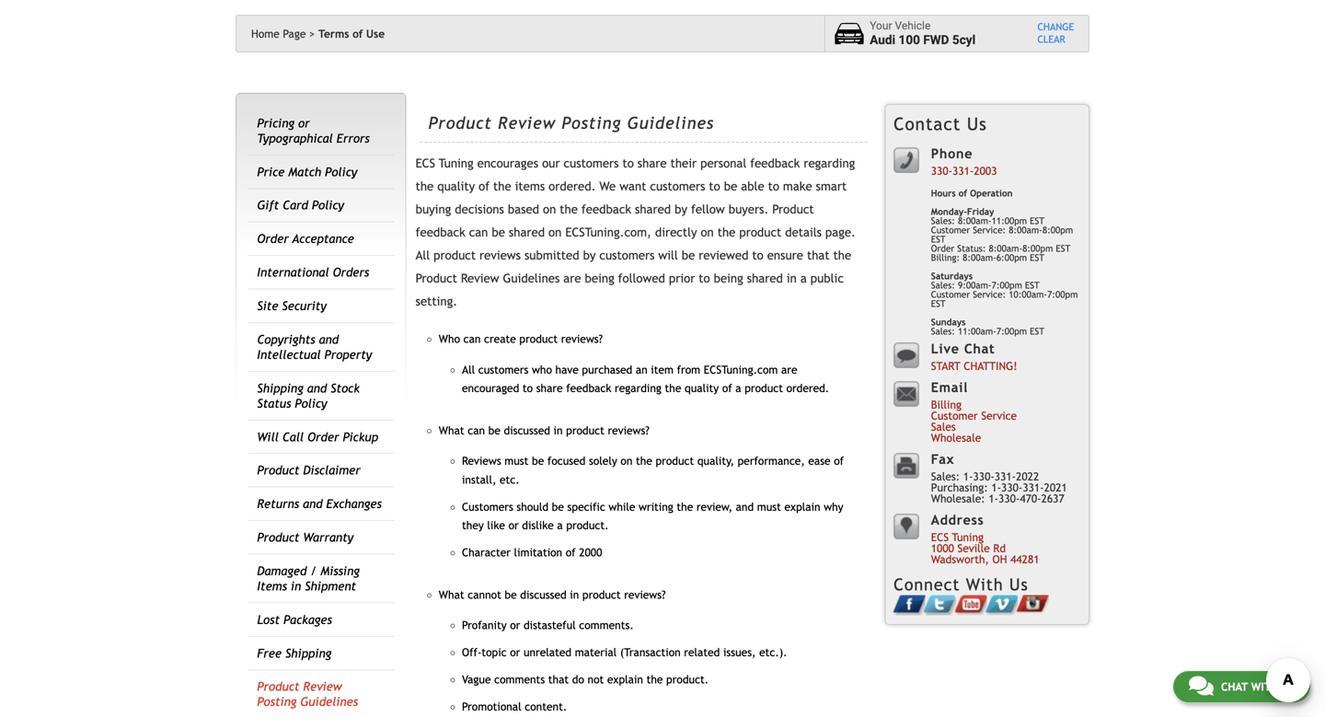 Task type: describe. For each thing, give the bounding box(es) containing it.
2637
[[1042, 492, 1065, 505]]

in inside "ecs tuning encourages our customers to share their personal feedback regarding the quality of the items ordered. we want customers to be able to make smart buying decisions based on the feedback shared by fellow buyers. product feedback can be shared on ecstuning.com, directly on the product details page. all product reviews submitted by customers will be reviewed to ensure that the product review guidelines are being followed prior to being shared in a public setting."
[[787, 271, 797, 286]]

damaged
[[257, 564, 307, 578]]

1- right wholesale:
[[989, 492, 999, 505]]

phone 330-331-2003
[[932, 146, 998, 177]]

of left 2000
[[566, 546, 576, 559]]

product disclaimer link
[[257, 463, 361, 478]]

promotional content.
[[462, 700, 567, 713]]

comments image
[[1189, 675, 1214, 697]]

an
[[636, 363, 648, 376]]

gift card policy link
[[257, 198, 344, 212]]

shipping and stock status policy link
[[257, 381, 360, 410]]

policy for price match policy
[[325, 165, 357, 179]]

copyrights
[[257, 332, 315, 347]]

1 horizontal spatial order
[[308, 430, 339, 444]]

the inside reviews must be focused solely on the product quality, performance, ease of install, etc.
[[636, 455, 653, 467]]

0 vertical spatial us
[[968, 114, 988, 134]]

regarding inside the 'all customers who have purchased an item from ecstuning.com are encouraged to share feedback regarding the quality of a product ordered.'
[[615, 382, 662, 395]]

330- inside phone 330-331-2003
[[932, 164, 953, 177]]

wholesale:
[[932, 492, 986, 505]]

topic
[[482, 646, 507, 659]]

7:00pm down 10:00am-
[[997, 326, 1028, 336]]

product left reviews
[[434, 248, 476, 263]]

of left use at left
[[353, 27, 363, 40]]

330- up wholesale:
[[974, 470, 995, 483]]

intellectual
[[257, 347, 321, 362]]

tuning inside "ecs tuning encourages our customers to share their personal feedback regarding the quality of the items ordered. we want customers to be able to make smart buying decisions based on the feedback shared by fellow buyers. product feedback can be shared on ecstuning.com, directly on the product details page. all product reviews submitted by customers will be reviewed to ensure that the product review guidelines are being followed prior to being shared in a public setting."
[[439, 156, 474, 170]]

product up 'who'
[[520, 332, 558, 345]]

to up want
[[623, 156, 634, 170]]

or right profanity
[[510, 619, 521, 632]]

ecs inside address ecs tuning 1000 seville rd wadsworth, oh 44281
[[932, 531, 949, 544]]

product inside reviews must be focused solely on the product quality, performance, ease of install, etc.
[[656, 455, 694, 467]]

submitted
[[525, 248, 580, 263]]

sundays
[[932, 317, 966, 327]]

oh
[[993, 553, 1008, 566]]

the down page.
[[834, 248, 852, 263]]

in for damaged / missing items in shipment
[[291, 579, 301, 593]]

free shipping link
[[257, 646, 332, 660]]

related
[[684, 646, 720, 659]]

that inside "ecs tuning encourages our customers to share their personal feedback regarding the quality of the items ordered. we want customers to be able to make smart buying decisions based on the feedback shared by fellow buyers. product feedback can be shared on ecstuning.com, directly on the product details page. all product reviews submitted by customers will be reviewed to ensure that the product review guidelines are being followed prior to being shared in a public setting."
[[807, 248, 830, 263]]

comments.
[[579, 619, 634, 632]]

home page
[[251, 27, 306, 40]]

dislike
[[522, 519, 554, 532]]

(transaction
[[620, 646, 681, 659]]

home page link
[[251, 27, 315, 40]]

solely
[[589, 455, 618, 467]]

and for exchanges
[[303, 497, 323, 511]]

character
[[462, 546, 511, 559]]

price match policy
[[257, 165, 357, 179]]

review,
[[697, 500, 733, 513]]

8:00am- down 11:00pm
[[989, 243, 1023, 254]]

product up setting.
[[416, 271, 458, 286]]

returns and exchanges link
[[257, 497, 382, 511]]

5cyl
[[953, 33, 976, 47]]

cannot
[[468, 588, 502, 601]]

why
[[824, 500, 844, 513]]

phone
[[932, 146, 973, 161]]

not
[[588, 673, 604, 686]]

personal
[[701, 156, 747, 170]]

review inside product review posting guidelines
[[303, 680, 342, 694]]

1 horizontal spatial posting
[[562, 113, 622, 133]]

site
[[257, 299, 278, 313]]

11:00pm
[[992, 215, 1028, 226]]

item
[[651, 363, 674, 376]]

to left ensure
[[753, 248, 764, 263]]

shipping and stock status policy
[[257, 381, 360, 410]]

0 vertical spatial reviews?
[[561, 332, 603, 345]]

0 vertical spatial product review posting guidelines
[[429, 113, 715, 133]]

product down returns
[[257, 530, 300, 545]]

reviews? for what can be discussed in product reviews?
[[608, 424, 650, 437]]

encouraged
[[462, 382, 520, 395]]

tuning inside address ecs tuning 1000 seville rd wadsworth, oh 44281
[[953, 531, 984, 544]]

to right able
[[768, 179, 780, 193]]

8:00am- up 9:00am-
[[963, 252, 997, 263]]

reviews
[[480, 248, 521, 263]]

be up "reviews"
[[489, 424, 501, 437]]

operation
[[971, 188, 1013, 198]]

1 being from the left
[[585, 271, 615, 286]]

0 vertical spatial by
[[675, 202, 688, 216]]

product inside the 'all customers who have purchased an item from ecstuning.com are encouraged to share feedback regarding the quality of a product ordered.'
[[745, 382, 783, 395]]

guidelines inside "ecs tuning encourages our customers to share their personal feedback regarding the quality of the items ordered. we want customers to be able to make smart buying decisions based on the feedback shared by fellow buyers. product feedback can be shared on ecstuning.com, directly on the product details page. all product reviews submitted by customers will be reviewed to ensure that the product review guidelines are being followed prior to being shared in a public setting."
[[503, 271, 560, 286]]

on up submitted
[[549, 225, 562, 239]]

discussed for distasteful
[[520, 588, 567, 601]]

or inside customers should be specific while writing the review, and must explain why they like or dislike a product.
[[509, 519, 519, 532]]

your
[[870, 19, 893, 32]]

order acceptance
[[257, 232, 354, 246]]

feedback inside the 'all customers who have purchased an item from ecstuning.com are encouraged to share feedback regarding the quality of a product ordered.'
[[566, 382, 612, 395]]

site security link
[[257, 299, 327, 313]]

to right prior
[[699, 271, 710, 286]]

feedback down buying
[[416, 225, 466, 239]]

setting.
[[416, 294, 458, 309]]

of inside "ecs tuning encourages our customers to share their personal feedback regarding the quality of the items ordered. we want customers to be able to make smart buying decisions based on the feedback shared by fellow buyers. product feedback can be shared on ecstuning.com, directly on the product details page. all product reviews submitted by customers will be reviewed to ensure that the product review guidelines are being followed prior to being shared in a public setting."
[[479, 179, 490, 193]]

1 horizontal spatial 331-
[[995, 470, 1017, 483]]

page
[[283, 27, 306, 40]]

security
[[282, 299, 327, 313]]

policy inside shipping and stock status policy
[[295, 396, 327, 410]]

1 vertical spatial chat
[[1222, 680, 1249, 693]]

be up reviews
[[492, 225, 505, 239]]

9:00am-
[[958, 280, 992, 290]]

contact us
[[894, 114, 988, 134]]

order inside hours of operation monday-friday sales: 8:00am-11:00pm est customer service: 8:00am-8:00pm est order status: 8:00am-8:00pm est billing: 8:00am-6:00pm est saturdays sales: 9:00am-7:00pm est customer service: 10:00am-7:00pm est sundays sales: 11:00am-7:00pm est
[[932, 243, 955, 254]]

be right cannot
[[505, 588, 517, 601]]

product down free
[[257, 680, 300, 694]]

free
[[257, 646, 282, 660]]

live chat start chatting!
[[932, 341, 1018, 372]]

chatting!
[[964, 359, 1018, 372]]

connect with us
[[894, 575, 1029, 594]]

based
[[508, 202, 540, 216]]

be inside customers should be specific while writing the review, and must explain why they like or dislike a product.
[[552, 500, 564, 513]]

smart
[[816, 179, 847, 193]]

1 vertical spatial by
[[583, 248, 596, 263]]

the down encourages
[[494, 179, 512, 193]]

discussed for be
[[504, 424, 551, 437]]

product up solely
[[566, 424, 605, 437]]

all inside the 'all customers who have purchased an item from ecstuning.com are encouraged to share feedback regarding the quality of a product ordered.'
[[462, 363, 475, 376]]

7:00pm right 9:00am-
[[1048, 289, 1079, 300]]

international
[[257, 265, 329, 280]]

buying
[[416, 202, 451, 216]]

2 horizontal spatial 331-
[[1023, 481, 1045, 494]]

billing:
[[932, 252, 960, 263]]

promotional
[[462, 700, 522, 713]]

chat with us
[[1222, 680, 1295, 693]]

orders
[[333, 265, 369, 280]]

and for intellectual
[[319, 332, 339, 347]]

acceptance
[[292, 232, 354, 246]]

posting inside product review posting guidelines
[[257, 695, 297, 709]]

vague comments that do not explain the product.
[[462, 673, 709, 686]]

11:00am-
[[958, 326, 997, 336]]

ensure
[[768, 248, 804, 263]]

reviewed
[[699, 248, 749, 263]]

customers up we
[[564, 156, 619, 170]]

share inside the 'all customers who have purchased an item from ecstuning.com are encouraged to share feedback regarding the quality of a product ordered.'
[[536, 382, 563, 395]]

pricing
[[257, 116, 295, 130]]

regarding inside "ecs tuning encourages our customers to share their personal feedback regarding the quality of the items ordered. we want customers to be able to make smart buying decisions based on the feedback shared by fellow buyers. product feedback can be shared on ecstuning.com, directly on the product details page. all product reviews submitted by customers will be reviewed to ensure that the product review guidelines are being followed prior to being shared in a public setting."
[[804, 156, 856, 170]]

home
[[251, 27, 280, 40]]

customers
[[462, 500, 514, 513]]

0 vertical spatial shared
[[635, 202, 671, 216]]

on inside reviews must be focused solely on the product quality, performance, ease of install, etc.
[[621, 455, 633, 467]]

they
[[462, 519, 484, 532]]

1 service: from the top
[[973, 225, 1007, 235]]

or right topic
[[510, 646, 521, 659]]

use
[[366, 27, 385, 40]]

1- up wholesale:
[[964, 470, 974, 483]]

shipment
[[305, 579, 356, 593]]

0 horizontal spatial order
[[257, 232, 289, 246]]

our
[[542, 156, 560, 170]]

8:00am- up status:
[[958, 215, 992, 226]]

1 sales: from the top
[[932, 215, 956, 226]]

1 vertical spatial 8:00pm
[[1023, 243, 1054, 254]]

1- left 2022 in the right bottom of the page
[[992, 481, 1002, 494]]

a inside customers should be specific while writing the review, and must explain why they like or dislike a product.
[[557, 519, 563, 532]]

can for create
[[464, 332, 481, 345]]

330-331-2003 link
[[932, 164, 998, 177]]

can for be
[[468, 424, 485, 437]]

ecs inside "ecs tuning encourages our customers to share their personal feedback regarding the quality of the items ordered. we want customers to be able to make smart buying decisions based on the feedback shared by fellow buyers. product feedback can be shared on ecstuning.com, directly on the product details page. all product reviews submitted by customers will be reviewed to ensure that the product review guidelines are being followed prior to being shared in a public setting."
[[416, 156, 435, 170]]

product up returns
[[257, 463, 300, 478]]

friday
[[968, 206, 995, 217]]

writing
[[639, 500, 674, 513]]

to inside the 'all customers who have purchased an item from ecstuning.com are encouraged to share feedback regarding the quality of a product ordered.'
[[523, 382, 533, 395]]

share inside "ecs tuning encourages our customers to share their personal feedback regarding the quality of the items ordered. we want customers to be able to make smart buying decisions based on the feedback shared by fellow buyers. product feedback can be shared on ecstuning.com, directly on the product details page. all product reviews submitted by customers will be reviewed to ensure that the product review guidelines are being followed prior to being shared in a public setting."
[[638, 156, 667, 170]]

470-
[[1020, 492, 1042, 505]]

on right based
[[543, 202, 556, 216]]

product down make
[[773, 202, 814, 216]]

2 customer from the top
[[932, 289, 971, 300]]

/
[[311, 564, 317, 578]]

0 vertical spatial guidelines
[[628, 113, 715, 133]]

331- inside phone 330-331-2003
[[953, 164, 974, 177]]

terms
[[319, 27, 349, 40]]

will
[[257, 430, 279, 444]]

be right will
[[682, 248, 695, 263]]

price
[[257, 165, 285, 179]]

items
[[515, 179, 545, 193]]

clear link
[[1038, 34, 1075, 46]]

wadsworth,
[[932, 553, 990, 566]]

1 vertical spatial product review posting guidelines
[[257, 680, 358, 709]]



Task type: locate. For each thing, give the bounding box(es) containing it.
product disclaimer
[[257, 463, 361, 478]]

profanity or distasteful comments.
[[462, 619, 634, 632]]

0 vertical spatial a
[[801, 271, 807, 286]]

off-topic or unrelated material (transaction related issues, etc.).
[[462, 646, 788, 659]]

2 being from the left
[[714, 271, 744, 286]]

0 horizontal spatial 331-
[[953, 164, 974, 177]]

8:00am-
[[958, 215, 992, 226], [1009, 225, 1043, 235], [989, 243, 1023, 254], [963, 252, 997, 263]]

0 vertical spatial chat
[[965, 341, 996, 356]]

1 vertical spatial ordered.
[[787, 382, 830, 395]]

1 vertical spatial a
[[736, 382, 742, 395]]

1 vertical spatial product.
[[667, 673, 709, 686]]

1 horizontal spatial product review posting guidelines
[[429, 113, 715, 133]]

are inside "ecs tuning encourages our customers to share their personal feedback regarding the quality of the items ordered. we want customers to be able to make smart buying decisions based on the feedback shared by fellow buyers. product feedback can be shared on ecstuning.com, directly on the product details page. all product reviews submitted by customers will be reviewed to ensure that the product review guidelines are being followed prior to being shared in a public setting."
[[564, 271, 581, 286]]

missing
[[321, 564, 360, 578]]

4 sales: from the top
[[932, 470, 960, 483]]

can inside "ecs tuning encourages our customers to share their personal feedback regarding the quality of the items ordered. we want customers to be able to make smart buying decisions based on the feedback shared by fellow buyers. product feedback can be shared on ecstuning.com, directly on the product details page. all product reviews submitted by customers will be reviewed to ensure that the product review guidelines are being followed prior to being shared in a public setting."
[[469, 225, 488, 239]]

or up typographical
[[298, 116, 310, 130]]

330- down 2022 in the right bottom of the page
[[999, 492, 1020, 505]]

policy for gift card policy
[[312, 198, 344, 212]]

live
[[932, 341, 960, 356]]

us for chat
[[1282, 680, 1295, 693]]

2 vertical spatial policy
[[295, 396, 327, 410]]

0 horizontal spatial all
[[416, 248, 430, 263]]

reviews?
[[561, 332, 603, 345], [608, 424, 650, 437], [624, 588, 666, 601]]

customers down their
[[650, 179, 706, 193]]

1 horizontal spatial all
[[462, 363, 475, 376]]

0 vertical spatial product.
[[567, 519, 609, 532]]

1 horizontal spatial explain
[[785, 500, 821, 513]]

0 vertical spatial share
[[638, 156, 667, 170]]

chat inside live chat start chatting!
[[965, 341, 996, 356]]

0 horizontal spatial quality
[[438, 179, 475, 193]]

product up encourages
[[429, 113, 492, 133]]

policy down errors
[[325, 165, 357, 179]]

copyrights and intellectual property link
[[257, 332, 372, 362]]

will
[[659, 248, 678, 263]]

ecs
[[416, 156, 435, 170], [932, 531, 949, 544]]

email
[[932, 380, 969, 395]]

connect
[[894, 575, 961, 594]]

0 horizontal spatial tuning
[[439, 156, 474, 170]]

shared down ensure
[[747, 271, 783, 286]]

1 vertical spatial ecs
[[932, 531, 949, 544]]

guidelines down the free shipping
[[300, 695, 358, 709]]

0 vertical spatial customer
[[932, 225, 971, 235]]

ecs down address
[[932, 531, 949, 544]]

3 sales: from the top
[[932, 326, 956, 336]]

0 horizontal spatial posting
[[257, 695, 297, 709]]

0 horizontal spatial regarding
[[615, 382, 662, 395]]

0 horizontal spatial must
[[505, 455, 529, 467]]

the right the writing
[[677, 500, 694, 513]]

in for what can be discussed in product reviews?
[[554, 424, 563, 437]]

of inside the 'all customers who have purchased an item from ecstuning.com are encouraged to share feedback regarding the quality of a product ordered.'
[[723, 382, 733, 395]]

1 vertical spatial quality
[[685, 382, 719, 395]]

2 vertical spatial shared
[[747, 271, 783, 286]]

fax
[[932, 452, 955, 467]]

1 vertical spatial that
[[549, 673, 569, 686]]

all down buying
[[416, 248, 430, 263]]

2 horizontal spatial us
[[1282, 680, 1295, 693]]

8:00am- up 6:00pm
[[1009, 225, 1043, 235]]

encourages
[[477, 156, 539, 170]]

1 vertical spatial customer
[[932, 289, 971, 300]]

0 horizontal spatial guidelines
[[300, 695, 358, 709]]

shipping up status
[[257, 381, 304, 395]]

0 horizontal spatial ecs
[[416, 156, 435, 170]]

in up focused
[[554, 424, 563, 437]]

1 vertical spatial service:
[[973, 289, 1007, 300]]

exchanges
[[326, 497, 382, 511]]

ordered. up ease
[[787, 382, 830, 395]]

can down decisions
[[469, 225, 488, 239]]

start chatting! link
[[932, 359, 1018, 372]]

1 vertical spatial posting
[[257, 695, 297, 709]]

2 sales: from the top
[[932, 280, 956, 290]]

0 horizontal spatial being
[[585, 271, 615, 286]]

sales: down hours at the right top of page
[[932, 215, 956, 226]]

1 horizontal spatial regarding
[[804, 156, 856, 170]]

2 horizontal spatial shared
[[747, 271, 783, 286]]

1 horizontal spatial a
[[736, 382, 742, 395]]

44281
[[1011, 553, 1040, 566]]

shipping down packages
[[285, 646, 332, 660]]

1 vertical spatial must
[[758, 500, 782, 513]]

us right with
[[1282, 680, 1295, 693]]

decisions
[[455, 202, 504, 216]]

2 what from the top
[[439, 588, 465, 601]]

be left able
[[724, 179, 738, 193]]

status
[[257, 396, 291, 410]]

2 horizontal spatial guidelines
[[628, 113, 715, 133]]

the up buying
[[416, 179, 434, 193]]

order right call
[[308, 430, 339, 444]]

in down ensure
[[787, 271, 797, 286]]

ease
[[809, 455, 831, 467]]

the inside customers should be specific while writing the review, and must explain why they like or dislike a product.
[[677, 500, 694, 513]]

tuning down address
[[953, 531, 984, 544]]

what for what can be discussed in product reviews?
[[439, 424, 465, 437]]

shipping inside shipping and stock status policy
[[257, 381, 304, 395]]

1 customer from the top
[[932, 225, 971, 235]]

issues,
[[724, 646, 756, 659]]

1 vertical spatial shipping
[[285, 646, 332, 660]]

1 horizontal spatial must
[[758, 500, 782, 513]]

audi
[[870, 33, 896, 47]]

customers inside the 'all customers who have purchased an item from ecstuning.com are encouraged to share feedback regarding the quality of a product ordered.'
[[479, 363, 529, 376]]

and inside customers should be specific while writing the review, and must explain why they like or dislike a product.
[[736, 500, 754, 513]]

gift
[[257, 198, 279, 212]]

0 vertical spatial regarding
[[804, 156, 856, 170]]

the right based
[[560, 202, 578, 216]]

on right solely
[[621, 455, 633, 467]]

0 vertical spatial discussed
[[504, 424, 551, 437]]

0 vertical spatial that
[[807, 248, 830, 263]]

etc.
[[500, 473, 520, 486]]

1 vertical spatial reviews?
[[608, 424, 650, 437]]

wholesale link
[[932, 431, 982, 444]]

typographical
[[257, 131, 333, 145]]

by down ecstuning.com,
[[583, 248, 596, 263]]

specific
[[568, 500, 606, 513]]

policy up will call order pickup link
[[295, 396, 327, 410]]

2 vertical spatial reviews?
[[624, 588, 666, 601]]

sales: inside fax sales: 1-330-331-2022 purchasing: 1-330-331-2021 wholesale: 1-330-470-2637
[[932, 470, 960, 483]]

product review posting guidelines down the free shipping
[[257, 680, 358, 709]]

0 horizontal spatial share
[[536, 382, 563, 395]]

are down submitted
[[564, 271, 581, 286]]

0 horizontal spatial that
[[549, 673, 569, 686]]

0 vertical spatial review
[[498, 113, 556, 133]]

we
[[600, 179, 616, 193]]

quality inside "ecs tuning encourages our customers to share their personal feedback regarding the quality of the items ordered. we want customers to be able to make smart buying decisions based on the feedback shared by fellow buyers. product feedback can be shared on ecstuning.com, directly on the product details page. all product reviews submitted by customers will be reviewed to ensure that the product review guidelines are being followed prior to being shared in a public setting."
[[438, 179, 475, 193]]

of
[[353, 27, 363, 40], [479, 179, 490, 193], [959, 188, 968, 198], [723, 382, 733, 395], [834, 455, 844, 467], [566, 546, 576, 559]]

fax sales: 1-330-331-2022 purchasing: 1-330-331-2021 wholesale: 1-330-470-2637
[[932, 452, 1068, 505]]

seville
[[958, 542, 990, 555]]

items
[[257, 579, 287, 593]]

reviews? up have
[[561, 332, 603, 345]]

explain left 'why' at right bottom
[[785, 500, 821, 513]]

customer
[[932, 225, 971, 235], [932, 289, 971, 300], [932, 409, 978, 422]]

on down fellow
[[701, 225, 714, 239]]

to down 'who'
[[523, 382, 533, 395]]

should
[[517, 500, 549, 513]]

0 vertical spatial tuning
[[439, 156, 474, 170]]

damaged / missing items in shipment link
[[257, 564, 360, 593]]

ecstuning.com,
[[566, 225, 652, 239]]

and left stock
[[307, 381, 327, 395]]

product down ecstuning.com at the right of page
[[745, 382, 783, 395]]

regarding down 'an'
[[615, 382, 662, 395]]

product. down related at the right bottom of page
[[667, 673, 709, 686]]

the inside the 'all customers who have purchased an item from ecstuning.com are encouraged to share feedback regarding the quality of a product ordered.'
[[665, 382, 682, 395]]

0 vertical spatial what
[[439, 424, 465, 437]]

and inside shipping and stock status policy
[[307, 381, 327, 395]]

2 horizontal spatial order
[[932, 243, 955, 254]]

1 horizontal spatial tuning
[[953, 531, 984, 544]]

10:00am-
[[1009, 289, 1048, 300]]

change clear
[[1038, 21, 1075, 45]]

chat with us link
[[1174, 671, 1311, 702]]

8:00pm right 11:00pm
[[1043, 225, 1074, 235]]

0 vertical spatial must
[[505, 455, 529, 467]]

0 vertical spatial policy
[[325, 165, 357, 179]]

warranty
[[303, 530, 354, 545]]

of right ease
[[834, 455, 844, 467]]

in for what cannot be discussed in product reviews?
[[570, 588, 579, 601]]

0 horizontal spatial chat
[[965, 341, 996, 356]]

tuning
[[439, 156, 474, 170], [953, 531, 984, 544]]

contact
[[894, 114, 961, 134]]

1 vertical spatial what
[[439, 588, 465, 601]]

of inside hours of operation monday-friday sales: 8:00am-11:00pm est customer service: 8:00am-8:00pm est order status: 8:00am-8:00pm est billing: 8:00am-6:00pm est saturdays sales: 9:00am-7:00pm est customer service: 10:00am-7:00pm est sundays sales: 11:00am-7:00pm est
[[959, 188, 968, 198]]

discussed up profanity or distasteful comments.
[[520, 588, 567, 601]]

call
[[283, 430, 304, 444]]

with
[[1252, 680, 1279, 693]]

1 vertical spatial share
[[536, 382, 563, 395]]

1 vertical spatial guidelines
[[503, 271, 560, 286]]

330- left "2637"
[[1002, 481, 1023, 494]]

tuning up buying
[[439, 156, 474, 170]]

1 horizontal spatial chat
[[1222, 680, 1249, 693]]

2 vertical spatial customer
[[932, 409, 978, 422]]

1 vertical spatial explain
[[608, 673, 644, 686]]

0 vertical spatial all
[[416, 248, 430, 263]]

1 vertical spatial shared
[[509, 225, 545, 239]]

guidelines down submitted
[[503, 271, 560, 286]]

will call order pickup link
[[257, 430, 379, 444]]

feedback down we
[[582, 202, 632, 216]]

1 horizontal spatial are
[[782, 363, 798, 376]]

card
[[283, 198, 308, 212]]

comments
[[495, 673, 545, 686]]

or
[[298, 116, 310, 130], [509, 519, 519, 532], [510, 619, 521, 632], [510, 646, 521, 659]]

product down buyers.
[[740, 225, 782, 239]]

ordered. inside "ecs tuning encourages our customers to share their personal feedback regarding the quality of the items ordered. we want customers to be able to make smart buying decisions based on the feedback shared by fellow buyers. product feedback can be shared on ecstuning.com, directly on the product details page. all product reviews submitted by customers will be reviewed to ensure that the product review guidelines are being followed prior to being shared in a public setting."
[[549, 179, 596, 193]]

the up "reviewed"
[[718, 225, 736, 239]]

review down reviews
[[461, 271, 499, 286]]

pickup
[[343, 430, 379, 444]]

all inside "ecs tuning encourages our customers to share their personal feedback regarding the quality of the items ordered. we want customers to be able to make smart buying decisions based on the feedback shared by fellow buyers. product feedback can be shared on ecstuning.com, directly on the product details page. all product reviews submitted by customers will be reviewed to ensure that the product review guidelines are being followed prior to being shared in a public setting."
[[416, 248, 430, 263]]

chat down the 11:00am-
[[965, 341, 996, 356]]

0 horizontal spatial shared
[[509, 225, 545, 239]]

0 horizontal spatial product review posting guidelines
[[257, 680, 358, 709]]

damaged / missing items in shipment
[[257, 564, 360, 593]]

in inside the "damaged / missing items in shipment"
[[291, 579, 301, 593]]

0 vertical spatial shipping
[[257, 381, 304, 395]]

1 horizontal spatial that
[[807, 248, 830, 263]]

being
[[585, 271, 615, 286], [714, 271, 744, 286]]

billing
[[932, 398, 962, 411]]

be left focused
[[532, 455, 544, 467]]

to up fellow
[[709, 179, 721, 193]]

1 vertical spatial discussed
[[520, 588, 567, 601]]

3 customer from the top
[[932, 409, 978, 422]]

be inside reviews must be focused solely on the product quality, performance, ease of install, etc.
[[532, 455, 544, 467]]

0 vertical spatial posting
[[562, 113, 622, 133]]

sales link
[[932, 420, 956, 433]]

product. inside customers should be specific while writing the review, and must explain why they like or dislike a product.
[[567, 519, 609, 532]]

like
[[487, 519, 505, 532]]

product left quality,
[[656, 455, 694, 467]]

8:00pm down 11:00pm
[[1023, 243, 1054, 254]]

that
[[807, 248, 830, 263], [549, 673, 569, 686]]

what for what cannot be discussed in product reviews?
[[439, 588, 465, 601]]

2022
[[1017, 470, 1040, 483]]

hours
[[932, 188, 956, 198]]

explain inside customers should be specific while writing the review, and must explain why they like or dislike a product.
[[785, 500, 821, 513]]

or inside pricing or typographical errors
[[298, 116, 310, 130]]

service: left 10:00am-
[[973, 289, 1007, 300]]

distasteful
[[524, 619, 576, 632]]

must inside customers should be specific while writing the review, and must explain why they like or dislike a product.
[[758, 500, 782, 513]]

1 horizontal spatial ecs
[[932, 531, 949, 544]]

of inside reviews must be focused solely on the product quality, performance, ease of install, etc.
[[834, 455, 844, 467]]

1 horizontal spatial being
[[714, 271, 744, 286]]

a right dislike
[[557, 519, 563, 532]]

vague
[[462, 673, 491, 686]]

or right like
[[509, 519, 519, 532]]

customers up followed
[[600, 248, 655, 263]]

what cannot be discussed in product reviews?
[[439, 588, 666, 601]]

1 horizontal spatial shared
[[635, 202, 671, 216]]

what
[[439, 424, 465, 437], [439, 588, 465, 601]]

can up "reviews"
[[468, 424, 485, 437]]

1 vertical spatial can
[[464, 332, 481, 345]]

posting up we
[[562, 113, 622, 133]]

in up distasteful
[[570, 588, 579, 601]]

discussed
[[504, 424, 551, 437], [520, 588, 567, 601]]

be
[[724, 179, 738, 193], [492, 225, 505, 239], [682, 248, 695, 263], [489, 424, 501, 437], [532, 455, 544, 467], [552, 500, 564, 513], [505, 588, 517, 601]]

sales
[[932, 420, 956, 433]]

change
[[1038, 21, 1075, 33]]

posting down free
[[257, 695, 297, 709]]

discussed up focused
[[504, 424, 551, 437]]

1 what from the top
[[439, 424, 465, 437]]

share up want
[[638, 156, 667, 170]]

1 vertical spatial regarding
[[615, 382, 662, 395]]

1 horizontal spatial quality
[[685, 382, 719, 395]]

review inside "ecs tuning encourages our customers to share their personal feedback regarding the quality of the items ordered. we want customers to be able to make smart buying decisions based on the feedback shared by fellow buyers. product feedback can be shared on ecstuning.com, directly on the product details page. all product reviews submitted by customers will be reviewed to ensure that the product review guidelines are being followed prior to being shared in a public setting."
[[461, 271, 499, 286]]

being down "reviewed"
[[714, 271, 744, 286]]

product warranty link
[[257, 530, 354, 545]]

must down performance,
[[758, 500, 782, 513]]

fellow
[[691, 202, 725, 216]]

0 horizontal spatial us
[[968, 114, 988, 134]]

0 horizontal spatial are
[[564, 271, 581, 286]]

0 horizontal spatial product.
[[567, 519, 609, 532]]

returns and exchanges
[[257, 497, 382, 511]]

2 service: from the top
[[973, 289, 1007, 300]]

1 vertical spatial review
[[461, 271, 499, 286]]

1 horizontal spatial us
[[1010, 575, 1029, 594]]

customer inside the email billing customer service sales wholesale
[[932, 409, 978, 422]]

unrelated
[[524, 646, 572, 659]]

of down ecstuning.com at the right of page
[[723, 382, 733, 395]]

1 horizontal spatial by
[[675, 202, 688, 216]]

reviews? up solely
[[608, 424, 650, 437]]

0 vertical spatial can
[[469, 225, 488, 239]]

us inside chat with us link
[[1282, 680, 1295, 693]]

a down ecstuning.com at the right of page
[[736, 382, 742, 395]]

product up "comments."
[[583, 588, 621, 601]]

1 vertical spatial policy
[[312, 198, 344, 212]]

service
[[982, 409, 1017, 422]]

1 vertical spatial tuning
[[953, 531, 984, 544]]

clear
[[1038, 34, 1066, 45]]

regarding up smart
[[804, 156, 856, 170]]

terms of use
[[319, 27, 385, 40]]

1 vertical spatial are
[[782, 363, 798, 376]]

material
[[575, 646, 617, 659]]

a inside the 'all customers who have purchased an item from ecstuning.com are encouraged to share feedback regarding the quality of a product ordered.'
[[736, 382, 742, 395]]

feedback up able
[[751, 156, 800, 170]]

the down the item in the bottom of the page
[[665, 382, 682, 395]]

match
[[288, 165, 321, 179]]

us for connect
[[1010, 575, 1029, 594]]

0 horizontal spatial explain
[[608, 673, 644, 686]]

must inside reviews must be focused solely on the product quality, performance, ease of install, etc.
[[505, 455, 529, 467]]

explain down off-topic or unrelated material (transaction related issues, etc.).
[[608, 673, 644, 686]]

sales: down 'fax'
[[932, 470, 960, 483]]

0 horizontal spatial by
[[583, 248, 596, 263]]

status:
[[958, 243, 987, 254]]

0 vertical spatial 8:00pm
[[1043, 225, 1074, 235]]

by
[[675, 202, 688, 216], [583, 248, 596, 263]]

reviews? for what cannot be discussed in product reviews?
[[624, 588, 666, 601]]

saturdays
[[932, 271, 973, 281]]

1 horizontal spatial ordered.
[[787, 382, 830, 395]]

and inside copyrights and intellectual property
[[319, 332, 339, 347]]

product
[[740, 225, 782, 239], [434, 248, 476, 263], [520, 332, 558, 345], [745, 382, 783, 395], [566, 424, 605, 437], [656, 455, 694, 467], [583, 588, 621, 601]]

quality inside the 'all customers who have purchased an item from ecstuning.com are encouraged to share feedback regarding the quality of a product ordered.'
[[685, 382, 719, 395]]

330- down phone
[[932, 164, 953, 177]]

6:00pm
[[997, 252, 1028, 263]]

are inside the 'all customers who have purchased an item from ecstuning.com are encouraged to share feedback regarding the quality of a product ordered.'
[[782, 363, 798, 376]]

ordered. down our
[[549, 179, 596, 193]]

quality up buying
[[438, 179, 475, 193]]

ordered. inside the 'all customers who have purchased an item from ecstuning.com are encouraged to share feedback regarding the quality of a product ordered.'
[[787, 382, 830, 395]]

a inside "ecs tuning encourages our customers to share their personal feedback regarding the quality of the items ordered. we want customers to be able to make smart buying decisions based on the feedback shared by fellow buyers. product feedback can be shared on ecstuning.com, directly on the product details page. all product reviews submitted by customers will be reviewed to ensure that the product review guidelines are being followed prior to being shared in a public setting."
[[801, 271, 807, 286]]

2 horizontal spatial a
[[801, 271, 807, 286]]

and for stock
[[307, 381, 327, 395]]

vehicle
[[895, 19, 931, 32]]

that up public
[[807, 248, 830, 263]]

0 vertical spatial are
[[564, 271, 581, 286]]

1 horizontal spatial product.
[[667, 673, 709, 686]]

the down (transaction
[[647, 673, 663, 686]]

character limitation of 2000
[[462, 546, 603, 559]]

feedback
[[751, 156, 800, 170], [582, 202, 632, 216], [416, 225, 466, 239], [566, 382, 612, 395]]

make
[[783, 179, 813, 193]]

1 vertical spatial us
[[1010, 575, 1029, 594]]

customers up encouraged
[[479, 363, 529, 376]]

7:00pm down 6:00pm
[[992, 280, 1023, 290]]

2 vertical spatial guidelines
[[300, 695, 358, 709]]



Task type: vqa. For each thing, say whether or not it's contained in the screenshot.
first ECS TUNING image from the bottom
no



